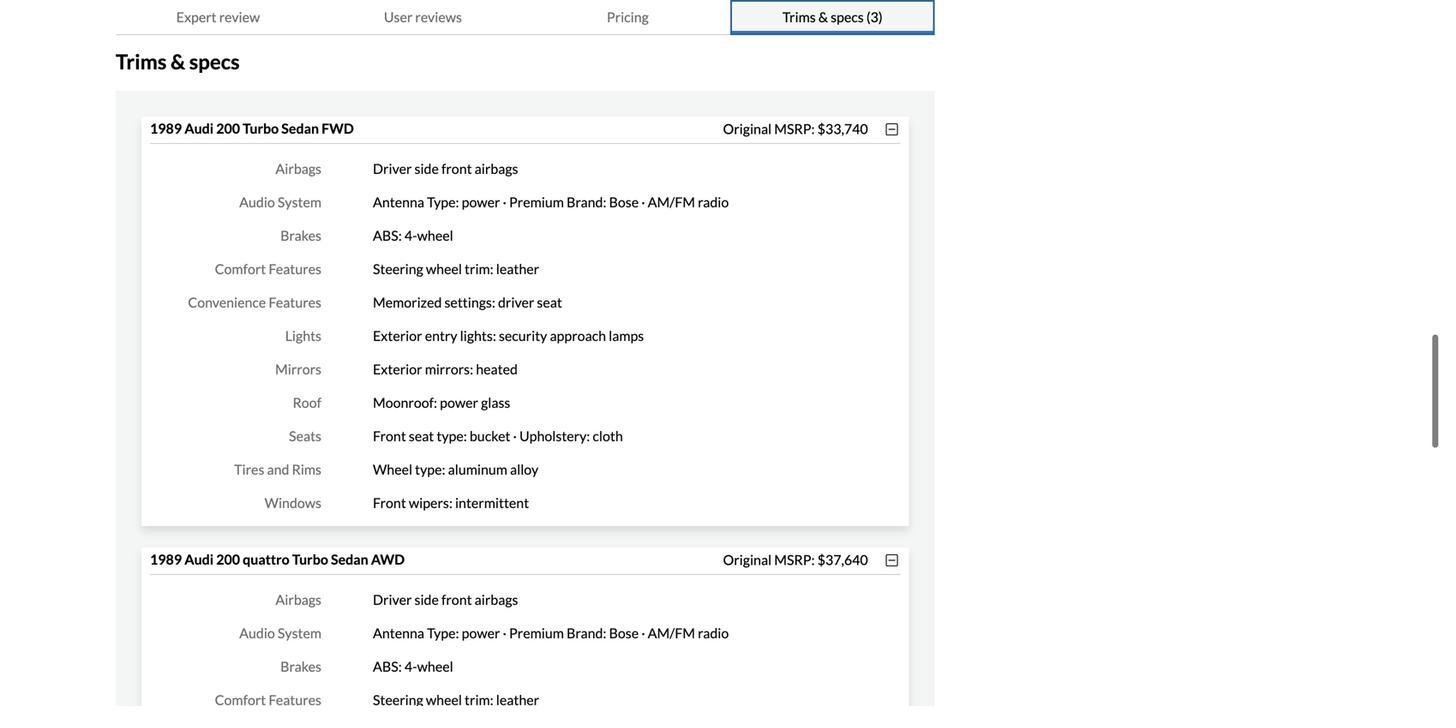 Task type: locate. For each thing, give the bounding box(es) containing it.
1 4- from the top
[[405, 227, 417, 244]]

1 vertical spatial 200
[[216, 551, 240, 568]]

1 audio from the top
[[239, 194, 275, 211]]

specs inside tab
[[831, 9, 864, 25]]

am/fm
[[648, 194, 695, 211], [648, 625, 695, 642]]

1 bose from the top
[[609, 194, 639, 211]]

1 vertical spatial wheel
[[426, 261, 462, 277]]

audio system
[[239, 194, 322, 211], [239, 625, 322, 642]]

1 vertical spatial bose
[[609, 625, 639, 642]]

seat right "driver"
[[537, 294, 562, 311]]

1 vertical spatial type:
[[427, 625, 459, 642]]

0 vertical spatial features
[[269, 261, 322, 277]]

2 msrp: from the top
[[774, 552, 815, 568]]

wheel
[[373, 461, 412, 478]]

roof
[[293, 394, 322, 411]]

1 antenna type: power · premium brand: bose · am/fm radio from the top
[[373, 194, 729, 211]]

1 vertical spatial antenna type: power · premium brand: bose · am/fm radio
[[373, 625, 729, 642]]

1 vertical spatial exterior
[[373, 361, 422, 378]]

0 vertical spatial front
[[442, 160, 472, 177]]

rims
[[292, 461, 322, 478]]

1 vertical spatial abs: 4-wheel
[[373, 659, 453, 675]]

antenna type: power · premium brand: bose · am/fm radio for original msrp: $33,740
[[373, 194, 729, 211]]

features
[[269, 261, 322, 277], [269, 294, 322, 311]]

2 audio from the top
[[239, 625, 275, 642]]

0 vertical spatial antenna
[[373, 194, 424, 211]]

original msrp: $33,740
[[723, 120, 868, 137]]

front up wheel
[[373, 428, 406, 445]]

0 horizontal spatial specs
[[189, 49, 240, 74]]

power for 1989 audi 200 quattro turbo sedan awd
[[462, 625, 500, 642]]

0 vertical spatial driver
[[373, 160, 412, 177]]

radio for original msrp: $37,640
[[698, 625, 729, 642]]

1 am/fm from the top
[[648, 194, 695, 211]]

system up the comfort features
[[278, 194, 322, 211]]

0 vertical spatial 4-
[[405, 227, 417, 244]]

1 vertical spatial audio system
[[239, 625, 322, 642]]

0 horizontal spatial &
[[171, 49, 185, 74]]

1 vertical spatial 1989
[[150, 551, 182, 568]]

1 driver side front airbags from the top
[[373, 160, 518, 177]]

1 vertical spatial &
[[171, 49, 185, 74]]

0 vertical spatial exterior
[[373, 328, 422, 344]]

2 airbags from the top
[[276, 592, 322, 608]]

1 features from the top
[[269, 261, 322, 277]]

trims
[[783, 9, 816, 25], [116, 49, 167, 74]]

tab list containing expert review
[[116, 0, 935, 35]]

1 radio from the top
[[698, 194, 729, 211]]

settings:
[[445, 294, 496, 311]]

system down the 1989 audi 200 quattro turbo sedan awd
[[278, 625, 322, 642]]

200 for quattro
[[216, 551, 240, 568]]

driver side front airbags
[[373, 160, 518, 177], [373, 592, 518, 608]]

comfort features
[[215, 261, 322, 277]]

mirrors:
[[425, 361, 473, 378]]

side for 1989 audi 200 turbo sedan fwd
[[415, 160, 439, 177]]

2 1989 from the top
[[150, 551, 182, 568]]

1 1989 from the top
[[150, 120, 182, 137]]

driver
[[373, 160, 412, 177], [373, 592, 412, 608]]

1989 for 1989 audi 200 quattro turbo sedan awd
[[150, 551, 182, 568]]

& for trims & specs (3)
[[819, 9, 828, 25]]

lights
[[285, 328, 322, 344]]

1 horizontal spatial specs
[[831, 9, 864, 25]]

sedan left fwd
[[282, 120, 319, 137]]

1 vertical spatial premium
[[509, 625, 564, 642]]

bose
[[609, 194, 639, 211], [609, 625, 639, 642]]

1989 audi 200 quattro turbo sedan awd
[[150, 551, 405, 568]]

original msrp: $37,640
[[723, 552, 868, 568]]

audio
[[239, 194, 275, 211], [239, 625, 275, 642]]

& down expert
[[171, 49, 185, 74]]

1 driver from the top
[[373, 160, 412, 177]]

1 vertical spatial airbags
[[475, 592, 518, 608]]

2 brand: from the top
[[567, 625, 607, 642]]

turbo left fwd
[[243, 120, 279, 137]]

msrp: left $33,740
[[774, 120, 815, 137]]

0 vertical spatial airbags
[[475, 160, 518, 177]]

antenna for 1989 audi 200 turbo sedan fwd
[[373, 194, 424, 211]]

front down wheel
[[373, 495, 406, 511]]

premium
[[509, 194, 564, 211], [509, 625, 564, 642]]

1 vertical spatial type:
[[415, 461, 445, 478]]

original
[[723, 120, 772, 137], [723, 552, 772, 568]]

0 vertical spatial wheel
[[417, 227, 453, 244]]

tab list
[[116, 0, 935, 35]]

0 vertical spatial &
[[819, 9, 828, 25]]

1 airbags from the top
[[475, 160, 518, 177]]

audio system for quattro
[[239, 625, 322, 642]]

1 abs: from the top
[[373, 227, 402, 244]]

brakes for sedan
[[281, 227, 322, 244]]

2 airbags from the top
[[475, 592, 518, 608]]

antenna
[[373, 194, 424, 211], [373, 625, 424, 642]]

1 vertical spatial sedan
[[331, 551, 368, 568]]

fwd
[[322, 120, 354, 137]]

& left '(3)' on the top right of the page
[[819, 9, 828, 25]]

audio down quattro
[[239, 625, 275, 642]]

1 vertical spatial 4-
[[405, 659, 417, 675]]

steering wheel trim: leather
[[373, 261, 539, 277]]

radio
[[698, 194, 729, 211], [698, 625, 729, 642]]

lights:
[[460, 328, 496, 344]]

specs left '(3)' on the top right of the page
[[831, 9, 864, 25]]

1 brakes from the top
[[281, 227, 322, 244]]

2 antenna from the top
[[373, 625, 424, 642]]

2 type: from the top
[[427, 625, 459, 642]]

1 exterior from the top
[[373, 328, 422, 344]]

0 vertical spatial brand:
[[567, 194, 607, 211]]

awd
[[371, 551, 405, 568]]

audi down trims & specs
[[185, 120, 214, 137]]

1 horizontal spatial &
[[819, 9, 828, 25]]

front
[[442, 160, 472, 177], [442, 592, 472, 608]]

antenna type: power · premium brand: bose · am/fm radio
[[373, 194, 729, 211], [373, 625, 729, 642]]

1 vertical spatial driver
[[373, 592, 412, 608]]

2 front from the top
[[442, 592, 472, 608]]

1 abs: 4-wheel from the top
[[373, 227, 453, 244]]

exterior
[[373, 328, 422, 344], [373, 361, 422, 378]]

·
[[503, 194, 507, 211], [642, 194, 645, 211], [513, 428, 517, 445], [503, 625, 507, 642], [642, 625, 645, 642]]

1 vertical spatial trims
[[116, 49, 167, 74]]

1 audi from the top
[[185, 120, 214, 137]]

1 vertical spatial audi
[[185, 551, 214, 568]]

2 exterior from the top
[[373, 361, 422, 378]]

abs:
[[373, 227, 402, 244], [373, 659, 402, 675]]

1 vertical spatial airbags
[[276, 592, 322, 608]]

features for comfort features
[[269, 261, 322, 277]]

front wipers: intermittent
[[373, 495, 529, 511]]

type: for 1989 audi 200 quattro turbo sedan awd
[[427, 625, 459, 642]]

airbags
[[475, 160, 518, 177], [475, 592, 518, 608]]

1 system from the top
[[278, 194, 322, 211]]

0 vertical spatial audio system
[[239, 194, 322, 211]]

200 left quattro
[[216, 551, 240, 568]]

0 vertical spatial am/fm
[[648, 194, 695, 211]]

side
[[415, 160, 439, 177], [415, 592, 439, 608]]

trims inside tab
[[783, 9, 816, 25]]

minus square image
[[884, 554, 901, 568]]

1 vertical spatial antenna
[[373, 625, 424, 642]]

2 radio from the top
[[698, 625, 729, 642]]

0 vertical spatial power
[[462, 194, 500, 211]]

type: up wipers:
[[415, 461, 445, 478]]

moonroof: power glass
[[373, 394, 510, 411]]

audi
[[185, 120, 214, 137], [185, 551, 214, 568]]

$33,740
[[818, 120, 868, 137]]

abs: for 1989 audi 200 turbo sedan fwd
[[373, 227, 402, 244]]

antenna down awd in the left of the page
[[373, 625, 424, 642]]

driver for 1989 audi 200 turbo sedan fwd
[[373, 160, 412, 177]]

1 horizontal spatial trims
[[783, 9, 816, 25]]

0 vertical spatial bose
[[609, 194, 639, 211]]

power
[[462, 194, 500, 211], [440, 394, 478, 411], [462, 625, 500, 642]]

1989
[[150, 120, 182, 137], [150, 551, 182, 568]]

memorized
[[373, 294, 442, 311]]

1 vertical spatial audio
[[239, 625, 275, 642]]

0 vertical spatial antenna type: power · premium brand: bose · am/fm radio
[[373, 194, 729, 211]]

msrp:
[[774, 120, 815, 137], [774, 552, 815, 568]]

2 driver from the top
[[373, 592, 412, 608]]

1 vertical spatial specs
[[189, 49, 240, 74]]

tires
[[234, 461, 264, 478]]

expert review tab
[[116, 0, 321, 35]]

2 driver side front airbags from the top
[[373, 592, 518, 608]]

$37,640
[[818, 552, 868, 568]]

type:
[[427, 194, 459, 211], [427, 625, 459, 642]]

1 vertical spatial features
[[269, 294, 322, 311]]

exterior down memorized
[[373, 328, 422, 344]]

1 vertical spatial system
[[278, 625, 322, 642]]

airbags for sedan
[[276, 160, 322, 177]]

audio up the comfort features
[[239, 194, 275, 211]]

features up lights
[[269, 294, 322, 311]]

glass
[[481, 394, 510, 411]]

1 original from the top
[[723, 120, 772, 137]]

2 premium from the top
[[509, 625, 564, 642]]

1 vertical spatial side
[[415, 592, 439, 608]]

0 vertical spatial airbags
[[276, 160, 322, 177]]

audio for quattro
[[239, 625, 275, 642]]

1 front from the top
[[442, 160, 472, 177]]

audio system for turbo
[[239, 194, 322, 211]]

exterior for exterior mirrors: heated
[[373, 361, 422, 378]]

0 vertical spatial side
[[415, 160, 439, 177]]

1 vertical spatial driver side front airbags
[[373, 592, 518, 608]]

2 bose from the top
[[609, 625, 639, 642]]

aluminum
[[448, 461, 508, 478]]

0 vertical spatial abs:
[[373, 227, 402, 244]]

1 vertical spatial msrp:
[[774, 552, 815, 568]]

0 vertical spatial type:
[[427, 194, 459, 211]]

specs
[[831, 9, 864, 25], [189, 49, 240, 74]]

0 vertical spatial abs: 4-wheel
[[373, 227, 453, 244]]

front for front wipers: intermittent
[[373, 495, 406, 511]]

200 down trims & specs
[[216, 120, 240, 137]]

2 abs: 4-wheel from the top
[[373, 659, 453, 675]]

2 vertical spatial wheel
[[417, 659, 453, 675]]

antenna type: power · premium brand: bose · am/fm radio for original msrp: $37,640
[[373, 625, 729, 642]]

airbags for turbo
[[276, 592, 322, 608]]

1 vertical spatial brand:
[[567, 625, 607, 642]]

1 premium from the top
[[509, 194, 564, 211]]

type: up 'wheel type: aluminum alloy'
[[437, 428, 467, 445]]

0 vertical spatial system
[[278, 194, 322, 211]]

1 vertical spatial turbo
[[292, 551, 328, 568]]

2 brakes from the top
[[281, 659, 322, 675]]

brakes
[[281, 227, 322, 244], [281, 659, 322, 675]]

airbags down 1989 audi 200 turbo sedan fwd
[[276, 160, 322, 177]]

1 audio system from the top
[[239, 194, 322, 211]]

type: for 1989 audi 200 turbo sedan fwd
[[427, 194, 459, 211]]

1989 for 1989 audi 200 turbo sedan fwd
[[150, 120, 182, 137]]

0 vertical spatial original
[[723, 120, 772, 137]]

1 vertical spatial abs:
[[373, 659, 402, 675]]

2 features from the top
[[269, 294, 322, 311]]

2 side from the top
[[415, 592, 439, 608]]

0 vertical spatial seat
[[537, 294, 562, 311]]

airbags down the 1989 audi 200 quattro turbo sedan awd
[[276, 592, 322, 608]]

side for 1989 audi 200 quattro turbo sedan awd
[[415, 592, 439, 608]]

trim:
[[465, 261, 494, 277]]

audi left quattro
[[185, 551, 214, 568]]

0 horizontal spatial seat
[[409, 428, 434, 445]]

security
[[499, 328, 547, 344]]

1 vertical spatial radio
[[698, 625, 729, 642]]

am/fm for original msrp: $33,740
[[648, 194, 695, 211]]

2 am/fm from the top
[[648, 625, 695, 642]]

features up convenience features
[[269, 261, 322, 277]]

0 vertical spatial audi
[[185, 120, 214, 137]]

1 vertical spatial front
[[373, 495, 406, 511]]

convenience
[[188, 294, 266, 311]]

0 vertical spatial trims
[[783, 9, 816, 25]]

0 horizontal spatial turbo
[[243, 120, 279, 137]]

0 vertical spatial audio
[[239, 194, 275, 211]]

&
[[819, 9, 828, 25], [171, 49, 185, 74]]

2 antenna type: power · premium brand: bose · am/fm radio from the top
[[373, 625, 729, 642]]

1 side from the top
[[415, 160, 439, 177]]

4- for 1989 audi 200 turbo sedan fwd
[[405, 227, 417, 244]]

seat
[[537, 294, 562, 311], [409, 428, 434, 445]]

msrp: left $37,640
[[774, 552, 815, 568]]

1 front from the top
[[373, 428, 406, 445]]

specs for trims & specs (3)
[[831, 9, 864, 25]]

audio system up the comfort features
[[239, 194, 322, 211]]

1 brand: from the top
[[567, 194, 607, 211]]

0 vertical spatial type:
[[437, 428, 467, 445]]

2 200 from the top
[[216, 551, 240, 568]]

1 msrp: from the top
[[774, 120, 815, 137]]

1 airbags from the top
[[276, 160, 322, 177]]

front
[[373, 428, 406, 445], [373, 495, 406, 511]]

1 200 from the top
[[216, 120, 240, 137]]

0 vertical spatial front
[[373, 428, 406, 445]]

0 vertical spatial turbo
[[243, 120, 279, 137]]

brand:
[[567, 194, 607, 211], [567, 625, 607, 642]]

2 system from the top
[[278, 625, 322, 642]]

0 vertical spatial 1989
[[150, 120, 182, 137]]

system
[[278, 194, 322, 211], [278, 625, 322, 642]]

1 type: from the top
[[427, 194, 459, 211]]

memorized settings: driver seat
[[373, 294, 562, 311]]

bose for original msrp: $37,640
[[609, 625, 639, 642]]

4-
[[405, 227, 417, 244], [405, 659, 417, 675]]

1 antenna from the top
[[373, 194, 424, 211]]

brand: for original msrp: $33,740
[[567, 194, 607, 211]]

2 vertical spatial power
[[462, 625, 500, 642]]

2 4- from the top
[[405, 659, 417, 675]]

seat down moonroof:
[[409, 428, 434, 445]]

0 vertical spatial brakes
[[281, 227, 322, 244]]

0 vertical spatial 200
[[216, 120, 240, 137]]

0 horizontal spatial sedan
[[282, 120, 319, 137]]

turbo
[[243, 120, 279, 137], [292, 551, 328, 568]]

& for trims & specs
[[171, 49, 185, 74]]

1 vertical spatial power
[[440, 394, 478, 411]]

upholstery:
[[520, 428, 590, 445]]

abs: 4-wheel
[[373, 227, 453, 244], [373, 659, 453, 675]]

2 front from the top
[[373, 495, 406, 511]]

exterior up moonroof:
[[373, 361, 422, 378]]

steering
[[373, 261, 423, 277]]

pricing tab
[[525, 0, 730, 35]]

audio system down the 1989 audi 200 quattro turbo sedan awd
[[239, 625, 322, 642]]

1 vertical spatial brakes
[[281, 659, 322, 675]]

0 vertical spatial driver side front airbags
[[373, 160, 518, 177]]

antenna up steering in the top left of the page
[[373, 194, 424, 211]]

premium for 1989 audi 200 quattro turbo sedan awd
[[509, 625, 564, 642]]

1 vertical spatial am/fm
[[648, 625, 695, 642]]

type:
[[437, 428, 467, 445], [415, 461, 445, 478]]

windows
[[265, 495, 322, 511]]

airbags
[[276, 160, 322, 177], [276, 592, 322, 608]]

1 vertical spatial front
[[442, 592, 472, 608]]

wheel
[[417, 227, 453, 244], [426, 261, 462, 277], [417, 659, 453, 675]]

2 abs: from the top
[[373, 659, 402, 675]]

0 horizontal spatial trims
[[116, 49, 167, 74]]

sedan left awd in the left of the page
[[331, 551, 368, 568]]

0 vertical spatial premium
[[509, 194, 564, 211]]

0 vertical spatial specs
[[831, 9, 864, 25]]

& inside tab
[[819, 9, 828, 25]]

1 vertical spatial original
[[723, 552, 772, 568]]

2 audi from the top
[[185, 551, 214, 568]]

0 vertical spatial msrp:
[[774, 120, 815, 137]]

trims for trims & specs
[[116, 49, 167, 74]]

specs down expert review tab
[[189, 49, 240, 74]]

200
[[216, 120, 240, 137], [216, 551, 240, 568]]

sedan
[[282, 120, 319, 137], [331, 551, 368, 568]]

2 original from the top
[[723, 552, 772, 568]]

1 horizontal spatial turbo
[[292, 551, 328, 568]]

0 vertical spatial radio
[[698, 194, 729, 211]]

1 vertical spatial seat
[[409, 428, 434, 445]]

2 audio system from the top
[[239, 625, 322, 642]]

convenience features
[[188, 294, 322, 311]]

turbo right quattro
[[292, 551, 328, 568]]

audi for quattro
[[185, 551, 214, 568]]



Task type: vqa. For each thing, say whether or not it's contained in the screenshot.
cloth at the left of the page
yes



Task type: describe. For each thing, give the bounding box(es) containing it.
1 horizontal spatial seat
[[537, 294, 562, 311]]

entry
[[425, 328, 458, 344]]

trims for trims & specs (3)
[[783, 9, 816, 25]]

0 vertical spatial sedan
[[282, 120, 319, 137]]

exterior for exterior entry lights: security approach lamps
[[373, 328, 422, 344]]

review
[[219, 9, 260, 25]]

audio for turbo
[[239, 194, 275, 211]]

driver side front airbags for 1989 audi 200 quattro turbo sedan awd
[[373, 592, 518, 608]]

front seat type: bucket · upholstery: cloth
[[373, 428, 623, 445]]

abs: for 1989 audi 200 quattro turbo sedan awd
[[373, 659, 402, 675]]

alloy
[[510, 461, 539, 478]]

4- for 1989 audi 200 quattro turbo sedan awd
[[405, 659, 417, 675]]

am/fm for original msrp: $37,640
[[648, 625, 695, 642]]

front for front seat type: bucket · upholstery: cloth
[[373, 428, 406, 445]]

driver for 1989 audi 200 quattro turbo sedan awd
[[373, 592, 412, 608]]

(3)
[[867, 9, 883, 25]]

original for original msrp: $37,640
[[723, 552, 772, 568]]

user reviews
[[384, 9, 462, 25]]

comfort
[[215, 261, 266, 277]]

user reviews tab
[[321, 0, 525, 35]]

abs: 4-wheel for 1989 audi 200 turbo sedan fwd
[[373, 227, 453, 244]]

trims & specs (3)
[[783, 9, 883, 25]]

trims & specs (3) tab
[[730, 0, 935, 35]]

pricing
[[607, 9, 649, 25]]

features for convenience features
[[269, 294, 322, 311]]

brand: for original msrp: $37,640
[[567, 625, 607, 642]]

antenna for 1989 audi 200 quattro turbo sedan awd
[[373, 625, 424, 642]]

bucket
[[470, 428, 511, 445]]

airbags for 1989 audi 200 turbo sedan fwd
[[475, 160, 518, 177]]

airbags for 1989 audi 200 quattro turbo sedan awd
[[475, 592, 518, 608]]

mirrors
[[275, 361, 322, 378]]

1 horizontal spatial sedan
[[331, 551, 368, 568]]

trims & specs
[[116, 49, 240, 74]]

wheel for 1989 audi 200 turbo sedan fwd
[[417, 227, 453, 244]]

front for 1989 audi 200 turbo sedan fwd
[[442, 160, 472, 177]]

seats
[[289, 428, 322, 445]]

expert
[[176, 9, 217, 25]]

moonroof:
[[373, 394, 437, 411]]

original for original msrp: $33,740
[[723, 120, 772, 137]]

leather
[[496, 261, 539, 277]]

minus square image
[[884, 123, 901, 136]]

quattro
[[243, 551, 290, 568]]

front for 1989 audi 200 quattro turbo sedan awd
[[442, 592, 472, 608]]

and
[[267, 461, 289, 478]]

msrp: for $33,740
[[774, 120, 815, 137]]

wipers:
[[409, 495, 453, 511]]

intermittent
[[455, 495, 529, 511]]

specs for trims & specs
[[189, 49, 240, 74]]

expert review
[[176, 9, 260, 25]]

audi for turbo
[[185, 120, 214, 137]]

power for 1989 audi 200 turbo sedan fwd
[[462, 194, 500, 211]]

200 for turbo
[[216, 120, 240, 137]]

lamps
[[609, 328, 644, 344]]

system for sedan
[[278, 194, 322, 211]]

radio for original msrp: $33,740
[[698, 194, 729, 211]]

system for turbo
[[278, 625, 322, 642]]

exterior mirrors: heated
[[373, 361, 518, 378]]

exterior entry lights: security approach lamps
[[373, 328, 644, 344]]

1989 audi 200 turbo sedan fwd
[[150, 120, 354, 137]]

premium for 1989 audi 200 turbo sedan fwd
[[509, 194, 564, 211]]

wheel for 1989 audi 200 quattro turbo sedan awd
[[417, 659, 453, 675]]

driver side front airbags for 1989 audi 200 turbo sedan fwd
[[373, 160, 518, 177]]

reviews
[[415, 9, 462, 25]]

brakes for turbo
[[281, 659, 322, 675]]

tires and rims
[[234, 461, 322, 478]]

msrp: for $37,640
[[774, 552, 815, 568]]

user
[[384, 9, 413, 25]]

heated
[[476, 361, 518, 378]]

driver
[[498, 294, 534, 311]]

cloth
[[593, 428, 623, 445]]

abs: 4-wheel for 1989 audi 200 quattro turbo sedan awd
[[373, 659, 453, 675]]

approach
[[550, 328, 606, 344]]

bose for original msrp: $33,740
[[609, 194, 639, 211]]

wheel type: aluminum alloy
[[373, 461, 539, 478]]



